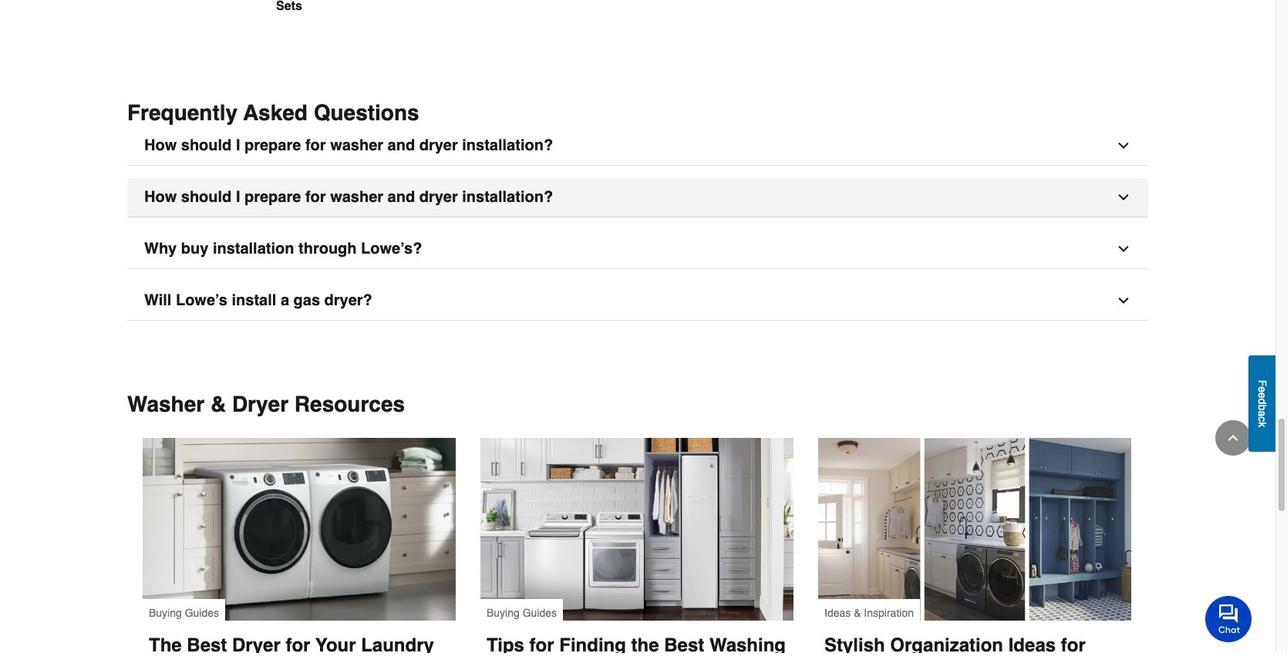 Task type: vqa. For each thing, say whether or not it's contained in the screenshot.
Asked
yes



Task type: describe. For each thing, give the bounding box(es) containing it.
buy
[[181, 239, 209, 257]]

frequently asked questions
[[127, 100, 419, 125]]

2 buying guides link from the left
[[481, 438, 794, 653]]

buying guides for a white washer and dryer in a laundry room with white cabinets, wicker baskets, towels and clothes. image on the bottom of page
[[487, 607, 557, 619]]

installation? for third chevron down image from the bottom
[[462, 136, 553, 154]]

buying for a white washer and dryer in a laundry room with white cabinets, wicker baskets, towels and clothes. image on the bottom of page
[[487, 607, 520, 619]]

k
[[1256, 422, 1269, 428]]

dryer?
[[324, 291, 372, 309]]

buying for a white washer and dryer in a laundry room with white cabinetry, walls and shelving. 'image'
[[149, 607, 182, 619]]

questions
[[314, 100, 419, 125]]

washer for 2nd chevron down image from the bottom of the page
[[330, 188, 383, 206]]

why
[[144, 239, 177, 257]]

chevron down image inside "why buy installation through lowe's?" button
[[1116, 241, 1132, 256]]

i for third chevron down image from the bottom
[[236, 136, 240, 154]]

resources
[[295, 391, 405, 416]]

& for ideas
[[854, 607, 861, 619]]

and for 2nd chevron down image from the bottom of the page
[[388, 188, 415, 206]]

washer for third chevron down image from the bottom
[[330, 136, 383, 154]]

washer & dryer resources
[[127, 391, 405, 416]]

guides for a white washer and dryer in a laundry room with white cabinetry, walls and shelving. 'image'
[[185, 607, 219, 619]]

chevron down image
[[1116, 293, 1132, 308]]

1 buying guides link from the left
[[143, 438, 456, 653]]

b
[[1256, 405, 1269, 411]]

why buy installation through lowe's? button
[[127, 229, 1148, 269]]

chevron up image
[[1226, 430, 1241, 446]]

ideas
[[825, 607, 851, 619]]

2 e from the top
[[1256, 393, 1269, 399]]

1 chevron down image from the top
[[1116, 138, 1132, 153]]

will
[[144, 291, 172, 309]]

guides for a white washer and dryer in a laundry room with white cabinets, wicker baskets, towels and clothes. image on the bottom of page
[[523, 607, 557, 619]]

gas
[[294, 291, 320, 309]]

1 for from the top
[[305, 136, 326, 154]]

c
[[1256, 417, 1269, 422]]

scroll to top element
[[1216, 420, 1251, 456]]

inspiration
[[864, 607, 914, 619]]



Task type: locate. For each thing, give the bounding box(es) containing it.
should
[[181, 136, 232, 154], [181, 188, 232, 206]]

guides
[[185, 607, 219, 619], [523, 607, 557, 619]]

prepare down frequently asked questions
[[244, 136, 301, 154]]

a cream laundry room, a modern farmhouse laundry room and a blue mudroom with storage lockers. image
[[818, 438, 1132, 621]]

how
[[144, 136, 177, 154], [144, 188, 177, 206]]

prepare for 2nd chevron down image from the bottom of the page
[[244, 188, 301, 206]]

2 guides from the left
[[523, 607, 557, 619]]

for
[[305, 136, 326, 154], [305, 188, 326, 206]]

0 vertical spatial how should i prepare for washer and dryer installation? button
[[127, 126, 1148, 165]]

washer up through at the top of the page
[[330, 188, 383, 206]]

will lowe's install a gas dryer? button
[[127, 281, 1148, 320]]

will lowe's install a gas dryer?
[[144, 291, 372, 309]]

i down frequently asked questions
[[236, 136, 240, 154]]

buying guides link
[[143, 438, 456, 653], [481, 438, 794, 653]]

1 e from the top
[[1256, 387, 1269, 393]]

& left dryer
[[210, 391, 226, 416]]

1 washer from the top
[[330, 136, 383, 154]]

1 buying guides from the left
[[149, 607, 219, 619]]

should for third chevron down image from the bottom
[[181, 136, 232, 154]]

1 horizontal spatial guides
[[523, 607, 557, 619]]

should down frequently
[[181, 136, 232, 154]]

1 how should i prepare for washer and dryer installation? button from the top
[[127, 126, 1148, 165]]

how up why
[[144, 188, 177, 206]]

2 how from the top
[[144, 188, 177, 206]]

1 horizontal spatial &
[[854, 607, 861, 619]]

for up through at the top of the page
[[305, 188, 326, 206]]

1 vertical spatial a
[[1256, 411, 1269, 417]]

2 buying guides from the left
[[487, 607, 557, 619]]

1 vertical spatial should
[[181, 188, 232, 206]]

0 vertical spatial how should i prepare for washer and dryer installation?
[[144, 136, 553, 154]]

1 vertical spatial for
[[305, 188, 326, 206]]

2 dryer from the top
[[419, 188, 458, 206]]

a white washer and dryer in a laundry room with white cabinetry, walls and shelving. image
[[143, 438, 456, 621]]

1 how from the top
[[144, 136, 177, 154]]

should for 2nd chevron down image from the bottom of the page
[[181, 188, 232, 206]]

0 vertical spatial a
[[281, 291, 289, 309]]

e up d
[[1256, 387, 1269, 393]]

how down frequently
[[144, 136, 177, 154]]

0 vertical spatial installation?
[[462, 136, 553, 154]]

&
[[210, 391, 226, 416], [854, 607, 861, 619]]

dryer for third chevron down image from the bottom
[[419, 136, 458, 154]]

buying guides for a white washer and dryer in a laundry room with white cabinetry, walls and shelving. 'image'
[[149, 607, 219, 619]]

1 horizontal spatial buying
[[487, 607, 520, 619]]

0 vertical spatial for
[[305, 136, 326, 154]]

how should i prepare for washer and dryer installation? for 2nd chevron down image from the bottom of the page
[[144, 188, 553, 206]]

2 buying from the left
[[487, 607, 520, 619]]

0 vertical spatial dryer
[[419, 136, 458, 154]]

2 for from the top
[[305, 188, 326, 206]]

0 vertical spatial should
[[181, 136, 232, 154]]

0 vertical spatial &
[[210, 391, 226, 416]]

0 horizontal spatial buying guides
[[149, 607, 219, 619]]

0 vertical spatial how
[[144, 136, 177, 154]]

how should i prepare for washer and dryer installation? button
[[127, 126, 1148, 165], [127, 178, 1148, 217]]

prepare up why buy installation through lowe's?
[[244, 188, 301, 206]]

lowe's
[[176, 291, 228, 309]]

& for washer
[[210, 391, 226, 416]]

f e e d b a c k
[[1256, 380, 1269, 428]]

frequently
[[127, 100, 238, 125]]

dryer
[[232, 391, 289, 416]]

chat invite button image
[[1206, 595, 1253, 642]]

how should i prepare for washer and dryer installation?
[[144, 136, 553, 154], [144, 188, 553, 206]]

installation
[[213, 239, 294, 257]]

3 chevron down image from the top
[[1116, 241, 1132, 256]]

a white washer and dryer in a laundry room with white cabinets, wicker baskets, towels and clothes. image
[[481, 438, 794, 621]]

0 vertical spatial washer
[[330, 136, 383, 154]]

a up k
[[1256, 411, 1269, 417]]

1 installation? from the top
[[462, 136, 553, 154]]

d
[[1256, 399, 1269, 405]]

2 installation? from the top
[[462, 188, 553, 206]]

1 vertical spatial how
[[144, 188, 177, 206]]

e
[[1256, 387, 1269, 393], [1256, 393, 1269, 399]]

how should i prepare for washer and dryer installation? for third chevron down image from the bottom
[[144, 136, 553, 154]]

buying
[[149, 607, 182, 619], [487, 607, 520, 619]]

lowe's?
[[361, 239, 422, 257]]

0 horizontal spatial guides
[[185, 607, 219, 619]]

2 chevron down image from the top
[[1116, 189, 1132, 205]]

i up installation
[[236, 188, 240, 206]]

for down 'asked'
[[305, 136, 326, 154]]

1 horizontal spatial a
[[1256, 411, 1269, 417]]

should up buy
[[181, 188, 232, 206]]

e up b
[[1256, 393, 1269, 399]]

and up lowe's?
[[388, 188, 415, 206]]

0 vertical spatial i
[[236, 136, 240, 154]]

f
[[1256, 380, 1269, 387]]

1 dryer from the top
[[419, 136, 458, 154]]

buying guides
[[149, 607, 219, 619], [487, 607, 557, 619]]

how for third chevron down image from the bottom
[[144, 136, 177, 154]]

washer
[[127, 391, 204, 416]]

2 how should i prepare for washer and dryer installation? button from the top
[[127, 178, 1148, 217]]

1 vertical spatial how should i prepare for washer and dryer installation?
[[144, 188, 553, 206]]

a
[[281, 291, 289, 309], [1256, 411, 1269, 417]]

through
[[299, 239, 357, 257]]

and down questions
[[388, 136, 415, 154]]

chevron down image
[[1116, 138, 1132, 153], [1116, 189, 1132, 205], [1116, 241, 1132, 256]]

washer
[[330, 136, 383, 154], [330, 188, 383, 206]]

installation? for 2nd chevron down image from the bottom of the page
[[462, 188, 553, 206]]

1 vertical spatial how should i prepare for washer and dryer installation? button
[[127, 178, 1148, 217]]

prepare
[[244, 136, 301, 154], [244, 188, 301, 206]]

1 horizontal spatial buying guides link
[[481, 438, 794, 653]]

1 vertical spatial chevron down image
[[1116, 189, 1132, 205]]

1 vertical spatial installation?
[[462, 188, 553, 206]]

1 should from the top
[[181, 136, 232, 154]]

2 prepare from the top
[[244, 188, 301, 206]]

0 horizontal spatial buying
[[149, 607, 182, 619]]

how should i prepare for washer and dryer installation? up through at the top of the page
[[144, 188, 553, 206]]

ideas & inspiration
[[825, 607, 914, 619]]

1 and from the top
[[388, 136, 415, 154]]

and for third chevron down image from the bottom
[[388, 136, 415, 154]]

1 vertical spatial washer
[[330, 188, 383, 206]]

0 horizontal spatial &
[[210, 391, 226, 416]]

1 vertical spatial &
[[854, 607, 861, 619]]

installation?
[[462, 136, 553, 154], [462, 188, 553, 206]]

prepare for third chevron down image from the bottom
[[244, 136, 301, 154]]

a left gas
[[281, 291, 289, 309]]

2 how should i prepare for washer and dryer installation? from the top
[[144, 188, 553, 206]]

i
[[236, 136, 240, 154], [236, 188, 240, 206]]

1 horizontal spatial buying guides
[[487, 607, 557, 619]]

dryer for 2nd chevron down image from the bottom of the page
[[419, 188, 458, 206]]

i for 2nd chevron down image from the bottom of the page
[[236, 188, 240, 206]]

washer down questions
[[330, 136, 383, 154]]

1 prepare from the top
[[244, 136, 301, 154]]

0 vertical spatial chevron down image
[[1116, 138, 1132, 153]]

1 vertical spatial i
[[236, 188, 240, 206]]

ideas & inspiration link
[[818, 438, 1132, 653]]

1 how should i prepare for washer and dryer installation? from the top
[[144, 136, 553, 154]]

how for 2nd chevron down image from the bottom of the page
[[144, 188, 177, 206]]

install
[[232, 291, 276, 309]]

2 and from the top
[[388, 188, 415, 206]]

0 horizontal spatial a
[[281, 291, 289, 309]]

dryer
[[419, 136, 458, 154], [419, 188, 458, 206]]

why buy installation through lowe's?
[[144, 239, 422, 257]]

asked
[[243, 100, 308, 125]]

0 vertical spatial prepare
[[244, 136, 301, 154]]

2 i from the top
[[236, 188, 240, 206]]

1 buying from the left
[[149, 607, 182, 619]]

2 washer from the top
[[330, 188, 383, 206]]

1 i from the top
[[236, 136, 240, 154]]

how should i prepare for washer and dryer installation? down questions
[[144, 136, 553, 154]]

1 vertical spatial prepare
[[244, 188, 301, 206]]

f e e d b a c k button
[[1249, 356, 1276, 452]]

0 horizontal spatial buying guides link
[[143, 438, 456, 653]]

1 vertical spatial and
[[388, 188, 415, 206]]

& right ideas
[[854, 607, 861, 619]]

2 should from the top
[[181, 188, 232, 206]]

and
[[388, 136, 415, 154], [388, 188, 415, 206]]

1 vertical spatial dryer
[[419, 188, 458, 206]]

0 vertical spatial and
[[388, 136, 415, 154]]

1 guides from the left
[[185, 607, 219, 619]]

2 vertical spatial chevron down image
[[1116, 241, 1132, 256]]



